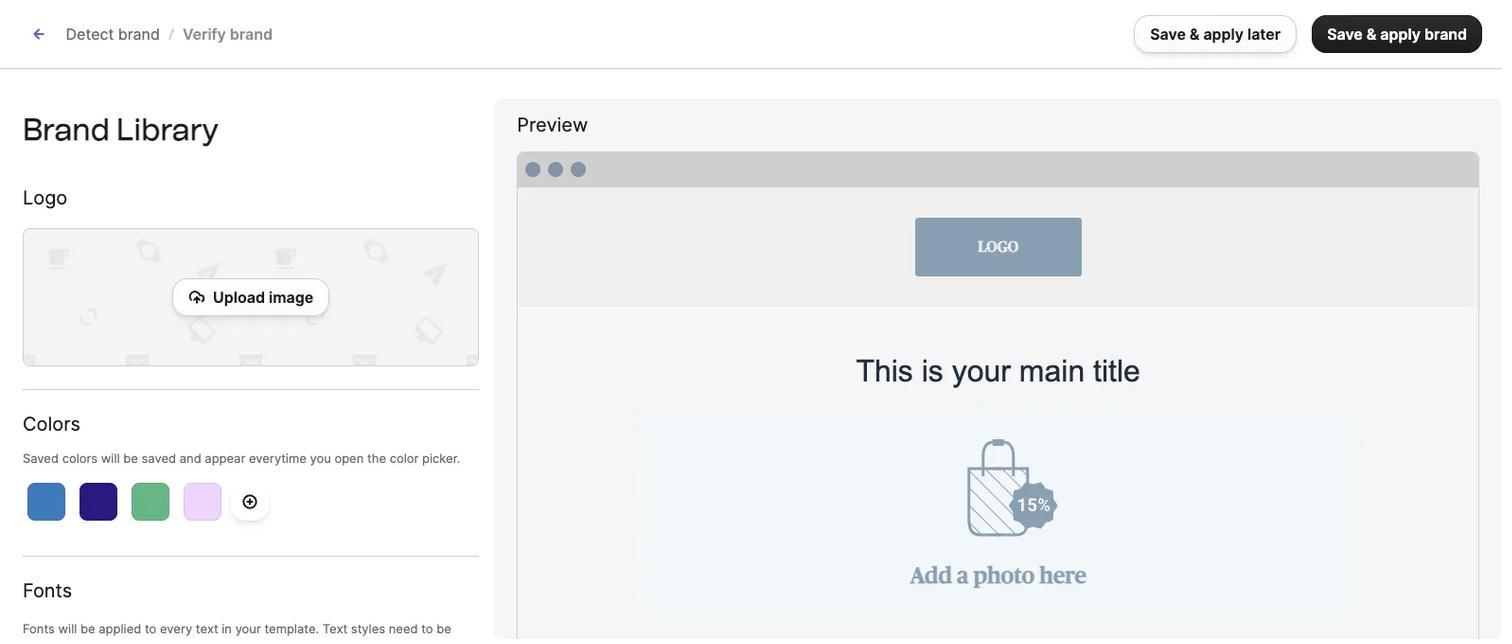 Task type: vqa. For each thing, say whether or not it's contained in the screenshot.
WhatsApp
no



Task type: locate. For each thing, give the bounding box(es) containing it.
later
[[1248, 25, 1281, 44]]

1 horizontal spatial to
[[422, 622, 433, 637]]

0 horizontal spatial the
[[90, 637, 109, 639]]

0 horizontal spatial will
[[58, 622, 77, 637]]

and
[[180, 451, 201, 466]]

1 horizontal spatial your
[[952, 354, 1011, 388]]

2 fonts from the top
[[23, 622, 55, 637]]

0 horizontal spatial save
[[1151, 25, 1186, 44]]

the
[[367, 451, 386, 466], [90, 637, 109, 639]]

0 horizontal spatial template.
[[112, 637, 167, 639]]

saved colors will be saved and appear everytime you open the color picker.
[[23, 451, 460, 466]]

upload image
[[213, 288, 314, 307]]

fonts left applied
[[23, 622, 55, 637]]

applied
[[99, 622, 141, 637]]

your right is
[[952, 354, 1011, 388]]

the right selected
[[90, 637, 109, 639]]

1 horizontal spatial apply
[[1381, 25, 1421, 44]]

will left applied
[[58, 622, 77, 637]]

template.
[[265, 622, 319, 637], [112, 637, 167, 639]]

brand inside save & apply brand button
[[1425, 25, 1468, 44]]

detect brand
[[66, 25, 160, 44]]

brand
[[118, 25, 160, 44], [1425, 25, 1468, 44]]

2 brand from the left
[[1425, 25, 1468, 44]]

save & apply later
[[1151, 25, 1281, 44]]

the left color
[[367, 451, 386, 466]]

1 vertical spatial the
[[90, 637, 109, 639]]

in right text
[[222, 622, 232, 637]]

1 & from the left
[[1190, 25, 1200, 44]]

1 vertical spatial will
[[58, 622, 77, 637]]

1 horizontal spatial template.
[[265, 622, 319, 637]]

0 horizontal spatial &
[[1190, 25, 1200, 44]]

0 horizontal spatial to
[[145, 622, 157, 637]]

2 save from the left
[[1328, 25, 1363, 44]]

saved
[[23, 451, 59, 466]]

is
[[922, 354, 944, 388]]

1 apply from the left
[[1204, 25, 1244, 44]]

to left every
[[145, 622, 157, 637]]

1 horizontal spatial will
[[101, 451, 120, 466]]

to
[[145, 622, 157, 637], [422, 622, 433, 637]]

brand library
[[23, 112, 219, 148]]

apply for later
[[1204, 25, 1244, 44]]

save for save & apply later
[[1151, 25, 1186, 44]]

picker.
[[422, 451, 460, 466]]

1 horizontal spatial &
[[1367, 25, 1377, 44]]

fonts up selected
[[23, 580, 72, 603]]

will right the colors
[[101, 451, 120, 466]]

0 horizontal spatial brand
[[118, 25, 160, 44]]

this is your main title
[[856, 354, 1141, 388]]

your right text
[[235, 622, 261, 637]]

upload
[[213, 288, 265, 307]]

be right need
[[437, 622, 452, 637]]

save & apply brand button
[[1312, 15, 1483, 53]]

fonts
[[23, 580, 72, 603], [23, 622, 55, 637]]

1 to from the left
[[145, 622, 157, 637]]

every
[[160, 622, 192, 637]]

2 apply from the left
[[1381, 25, 1421, 44]]

0 vertical spatial will
[[101, 451, 120, 466]]

0 horizontal spatial apply
[[1204, 25, 1244, 44]]

image
[[269, 288, 314, 307]]

be
[[123, 451, 138, 466], [80, 622, 95, 637], [437, 622, 452, 637]]

your inside fonts will be applied to every text in your template. text styles need to be selected in the template.
[[235, 622, 261, 637]]

save
[[1151, 25, 1186, 44], [1328, 25, 1363, 44]]

in right selected
[[76, 637, 86, 639]]

your
[[952, 354, 1011, 388], [235, 622, 261, 637]]

be left saved
[[123, 451, 138, 466]]

logo
[[978, 239, 1019, 255]]

save & apply brand
[[1328, 25, 1468, 44]]

1 vertical spatial fonts
[[23, 622, 55, 637]]

1 horizontal spatial brand
[[1425, 25, 1468, 44]]

1 brand from the left
[[118, 25, 160, 44]]

be left applied
[[80, 622, 95, 637]]

will
[[101, 451, 120, 466], [58, 622, 77, 637]]

apply
[[1204, 25, 1244, 44], [1381, 25, 1421, 44]]

1 horizontal spatial save
[[1328, 25, 1363, 44]]

in
[[222, 622, 232, 637], [76, 637, 86, 639]]

detect brand link
[[62, 23, 164, 45]]

text
[[323, 622, 348, 637]]

0 horizontal spatial your
[[235, 622, 261, 637]]

&
[[1190, 25, 1200, 44], [1367, 25, 1377, 44]]

you
[[310, 451, 331, 466]]

0 horizontal spatial in
[[76, 637, 86, 639]]

1 fonts from the top
[[23, 580, 72, 603]]

everytime
[[249, 451, 307, 466]]

logo
[[23, 187, 68, 210]]

1 save from the left
[[1151, 25, 1186, 44]]

1 vertical spatial your
[[235, 622, 261, 637]]

0 vertical spatial fonts
[[23, 580, 72, 603]]

fonts inside fonts will be applied to every text in your template. text styles need to be selected in the template.
[[23, 622, 55, 637]]

to right need
[[422, 622, 433, 637]]

1 horizontal spatial the
[[367, 451, 386, 466]]

1 horizontal spatial be
[[123, 451, 138, 466]]

2 & from the left
[[1367, 25, 1377, 44]]



Task type: describe. For each thing, give the bounding box(es) containing it.
save & apply later button
[[1135, 15, 1297, 53]]

add a photo here
[[910, 565, 1087, 588]]

upload image button
[[172, 279, 330, 317]]

styles
[[351, 622, 385, 637]]

appear
[[205, 451, 245, 466]]

colors
[[62, 451, 98, 466]]

fonts for fonts
[[23, 580, 72, 603]]

here
[[1040, 565, 1087, 588]]

fonts for fonts will be applied to every text in your template. text styles need to be selected in the template.
[[23, 622, 55, 637]]

2 horizontal spatial be
[[437, 622, 452, 637]]

library
[[117, 112, 219, 148]]

color
[[390, 451, 419, 466]]

0 horizontal spatial be
[[80, 622, 95, 637]]

fonts will be applied to every text in your template. text styles need to be selected in the template.
[[23, 622, 452, 639]]

text
[[196, 622, 218, 637]]

photo
[[974, 565, 1035, 588]]

& for save & apply brand
[[1367, 25, 1377, 44]]

open
[[335, 451, 364, 466]]

0 vertical spatial the
[[367, 451, 386, 466]]

brand inside detect brand link
[[118, 25, 160, 44]]

main
[[1020, 354, 1085, 388]]

1 horizontal spatial in
[[222, 622, 232, 637]]

0 vertical spatial your
[[952, 354, 1011, 388]]

2 to from the left
[[422, 622, 433, 637]]

preview
[[517, 114, 588, 136]]

colors
[[23, 413, 81, 436]]

background image
[[24, 230, 478, 366]]

selected
[[23, 637, 73, 639]]

& for save & apply later
[[1190, 25, 1200, 44]]

will inside fonts will be applied to every text in your template. text styles need to be selected in the template.
[[58, 622, 77, 637]]

the inside fonts will be applied to every text in your template. text styles need to be selected in the template.
[[90, 637, 109, 639]]

brand
[[23, 112, 110, 148]]

apply for brand
[[1381, 25, 1421, 44]]

add
[[910, 565, 952, 588]]

need
[[389, 622, 418, 637]]

detect
[[66, 25, 114, 44]]

title
[[1094, 354, 1141, 388]]

a
[[957, 565, 969, 588]]

save for save & apply brand
[[1328, 25, 1363, 44]]

saved
[[142, 451, 176, 466]]

this
[[856, 354, 914, 388]]



